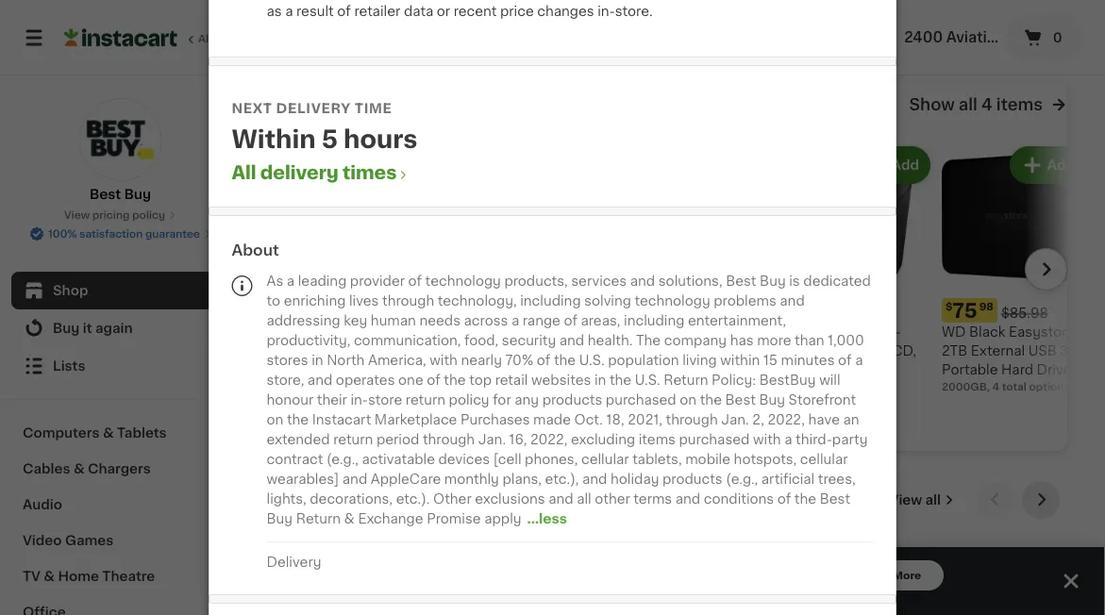 Task type: describe. For each thing, give the bounding box(es) containing it.
0 horizontal spatial 2022,
[[531, 433, 568, 446]]

product group containing 75
[[942, 143, 1090, 395]]

policy inside as a leading provider of technology products, services and solutions, best buy is dedicated to enriching lives through technology, including solving technology problems and addressing key human needs across a range of areas, including entertainment, productivity, communication, food, security and health. the company has more than 1,000 stores in north america, with nearly 70% of the u.s. population living within 15 minutes of a store, and operates one of the top retail websites in the u.s.      return policy:    bestbuy will honour their in-store return policy for any products purchased on the best buy storefront on the instacart marketplace purchases made oct. 18, 2021, through jan. 2, 2022, have an extended return period through jan. 16, 2022, excluding items purchased with a third-party contract (e.g., activatable devices [cell phones, cellular tablets, mobile hotspots, cellular wearables] and applecare monthly plans, etc.), and holiday products (e.g., artificial trees, lights, decorations, etc.). other exclusions and all other terms and conditions of the best buy return & exchange promise apply
[[449, 393, 490, 406]]

in-
[[351, 393, 368, 406]]

all stores link
[[64, 11, 249, 64]]

all for stores
[[198, 34, 212, 44]]

computers & tablets link
[[11, 415, 229, 451]]

wfh like a boss best buy
[[333, 84, 498, 125]]

activatable
[[362, 453, 435, 466]]

wfh
[[333, 84, 384, 104]]

theatre
[[102, 570, 155, 583]]

and up solving
[[630, 274, 655, 287]]

0
[[1053, 31, 1063, 44]]

add button for 65
[[856, 148, 929, 182]]

buy inside wfh like a boss best buy
[[368, 112, 395, 125]]

0 vertical spatial jan.
[[722, 413, 749, 426]]

as a leading provider of technology products, services and solutions, best buy is dedicated to enriching lives through technology, including solving technology problems and addressing key human needs across a range of areas, including entertainment, productivity, communication, food, security and health. the company has more than 1,000 stores in north america, with nearly 70% of the u.s. population living within 15 minutes of a store, and operates one of the top retail websites in the u.s.      return policy:    bestbuy will honour their in-store return policy for any products purchased on the best buy storefront on the instacart marketplace purchases made oct. 18, 2021, through jan. 2, 2022, have an extended return period through jan. 16, 2022, excluding items purchased with a third-party contract (e.g., activatable devices [cell phones, cellular tablets, mobile hotspots, cellular wearables] and applecare monthly plans, etc.), and holiday products (e.g., artificial trees, lights, decorations, etc.). other exclusions and all other terms and conditions of the best buy return & exchange promise apply
[[267, 274, 871, 525]]

best up problems
[[726, 274, 757, 287]]

products,
[[505, 274, 568, 287]]

than
[[795, 334, 825, 347]]

made
[[534, 413, 571, 426]]

insignia
[[786, 326, 838, 339]]

black inside wd black easystore 2tb external usb 3.0 portable hard drive 2000gb, 4 total options
[[970, 326, 1006, 339]]

4 inside wd black easystore 2tb external usb 3.0 portable hard drive 2000gb, 4 total options
[[993, 382, 1000, 393]]

0 vertical spatial on
[[680, 393, 697, 406]]

buy down lights,
[[267, 512, 293, 525]]

a left third-
[[785, 433, 793, 446]]

0 horizontal spatial with
[[430, 354, 458, 367]]

lights,
[[267, 492, 307, 506]]

food,
[[465, 334, 499, 347]]

range
[[523, 314, 561, 327]]

less
[[539, 512, 567, 525]]

within 5 hours
[[232, 127, 418, 152]]

popular
[[341, 491, 423, 511]]

1 horizontal spatial products
[[663, 473, 723, 486]]

instacart
[[312, 413, 371, 426]]

delivery for all
[[260, 164, 339, 181]]

physical button
[[283, 0, 468, 26]]

shredder
[[786, 383, 848, 396]]

services
[[571, 274, 627, 287]]

and up other
[[583, 473, 607, 486]]

human
[[371, 314, 416, 327]]

stores inside as a leading provider of technology products, services and solutions, best buy is dedicated to enriching lives through technology, including solving technology problems and addressing key human needs across a range of areas, including entertainment, productivity, communication, food, security and health. the company has more than 1,000 stores in north america, with nearly 70% of the u.s. population living within 15 minutes of a store, and operates one of the top retail websites in the u.s.      return policy:    bestbuy will honour their in-store return policy for any products purchased on the best buy storefront on the instacart marketplace purchases made oct. 18, 2021, through jan. 2, 2022, have an extended return period through jan. 16, 2022, excluding items purchased with a third-party contract (e.g., activatable devices [cell phones, cellular tablets, mobile hotspots, cellular wearables] and applecare monthly plans, etc.), and holiday products (e.g., artificial trees, lights, decorations, etc.). other exclusions and all other terms and conditions of the best buy return & exchange promise apply
[[267, 354, 308, 367]]

total inside wd black easystore 2tb external usb 3.0 portable hard drive 2000gb, 4 total options
[[1002, 382, 1027, 393]]

item carousel region containing most popular category
[[283, 482, 1068, 616]]

solving
[[585, 294, 631, 307]]

1 vertical spatial through
[[666, 413, 718, 426]]

lists link
[[11, 347, 229, 385]]

of right one
[[427, 373, 441, 387]]

of right 70% in the left of the page
[[537, 354, 551, 367]]

best inside wfh like a boss best buy
[[333, 112, 365, 125]]

0 horizontal spatial return
[[296, 512, 341, 525]]

$ for 75
[[946, 302, 953, 312]]

view all
[[890, 494, 941, 507]]

product group containing 65
[[786, 143, 935, 396]]

all for delivery
[[232, 164, 256, 181]]

$85.98
[[1002, 307, 1049, 320]]

monthly
[[445, 473, 499, 486]]

tablets,
[[633, 453, 682, 466]]

view all button
[[882, 482, 962, 519]]

time
[[355, 101, 392, 115]]

4 inside neon pink/neon green, 4 total options
[[1012, 32, 1019, 42]]

lives
[[349, 294, 379, 307]]

paper
[[834, 364, 873, 377]]

a right as
[[287, 274, 295, 287]]

is
[[789, 274, 800, 287]]

1 cellular from the left
[[582, 453, 629, 466]]

video games link
[[11, 523, 229, 559]]

1 horizontal spatial with
[[753, 433, 781, 446]]

bestbuy
[[760, 373, 816, 387]]

leading
[[298, 274, 347, 287]]

purchases
[[461, 413, 530, 426]]

& for home
[[44, 570, 55, 583]]

like
[[388, 84, 425, 104]]

apply
[[485, 512, 522, 525]]

10-
[[881, 326, 901, 339]]

cover photo image
[[283, 143, 756, 409]]

add button for 75
[[1012, 148, 1085, 182]]


[[232, 276, 253, 296]]

have
[[809, 413, 840, 426]]

computers & tablets
[[23, 427, 167, 440]]

& inside $ 65 insignia black 10- sheet crosscut cd, dvd & paper shredder
[[820, 364, 831, 377]]

0 vertical spatial return
[[406, 393, 446, 406]]

physical
[[283, 13, 329, 23]]

a down 1,000
[[855, 354, 863, 367]]

$ 75 98
[[946, 301, 994, 321]]

3.0
[[1061, 345, 1082, 358]]

1 horizontal spatial 2022,
[[768, 413, 805, 426]]

0 vertical spatial u.s.
[[579, 354, 605, 367]]

0 vertical spatial (e.g.,
[[327, 453, 359, 466]]

2400 aviation dr button
[[874, 11, 1027, 64]]

black inside $ 65 insignia black 10- sheet crosscut cd, dvd & paper shredder
[[841, 326, 877, 339]]

communication,
[[354, 334, 461, 347]]

shop
[[53, 284, 88, 297]]

0 horizontal spatial jan.
[[478, 433, 506, 446]]

video
[[23, 534, 62, 548]]

america,
[[368, 354, 426, 367]]

enriching
[[284, 294, 346, 307]]

$75.98 original price: $85.98 element
[[942, 299, 1090, 323]]

aviation
[[947, 31, 1006, 44]]

all stores
[[198, 34, 248, 44]]

neon pink/neon green, 4 total options
[[883, 32, 1046, 57]]

satisfaction
[[79, 229, 143, 239]]

a inside wfh like a boss best buy
[[430, 84, 442, 104]]

0 button
[[1005, 15, 1083, 60]]

total inside neon pink/neon green, 4 total options
[[1021, 32, 1046, 42]]

$ 65 insignia black 10- sheet crosscut cd, dvd & paper shredder
[[786, 301, 917, 396]]

more
[[893, 571, 922, 581]]

sheet
[[786, 345, 825, 358]]

options inside wd black easystore 2tb external usb 3.0 portable hard drive 2000gb, 4 total options
[[1030, 382, 1070, 393]]

0 horizontal spatial return
[[333, 433, 373, 446]]

needs
[[420, 314, 461, 327]]

any
[[515, 393, 539, 406]]

productivity,
[[267, 334, 351, 347]]

best buy logo image
[[79, 98, 162, 181]]

population
[[608, 354, 679, 367]]

audio link
[[11, 487, 229, 523]]

store
[[368, 393, 402, 406]]

within
[[232, 127, 316, 152]]

policy inside view pricing policy link
[[132, 210, 165, 220]]

& for tablets
[[103, 427, 114, 440]]

0 horizontal spatial in
[[312, 354, 323, 367]]

1 vertical spatial 4
[[982, 97, 993, 113]]

and up "decorations,"
[[343, 473, 367, 486]]

1 vertical spatial purchased
[[679, 433, 750, 446]]

cd,
[[893, 345, 917, 358]]

1 vertical spatial u.s.
[[635, 373, 661, 387]]

all for show
[[959, 97, 978, 113]]

across
[[464, 314, 508, 327]]

nearly
[[461, 354, 502, 367]]

company
[[664, 334, 727, 347]]

dedicated
[[804, 274, 871, 287]]

pink/neon
[[914, 32, 971, 42]]

their
[[317, 393, 347, 406]]

contract
[[267, 453, 323, 466]]

neon
[[883, 32, 912, 42]]

the down population
[[610, 373, 632, 387]]

terms
[[634, 492, 672, 506]]

category
[[427, 491, 526, 511]]

options inside neon pink/neon green, 4 total options
[[883, 47, 924, 57]]

promise
[[427, 512, 481, 525]]

all for view
[[926, 494, 941, 507]]

of down artificial
[[778, 492, 791, 506]]

other
[[433, 492, 472, 506]]

best down policy: in the bottom right of the page
[[726, 393, 756, 406]]

buy up view pricing policy link
[[124, 188, 151, 201]]

hours
[[344, 127, 418, 152]]

view for view pricing policy
[[64, 210, 90, 220]]

buy left it
[[53, 322, 80, 335]]



Task type: vqa. For each thing, say whether or not it's contained in the screenshot.
including
yes



Task type: locate. For each thing, give the bounding box(es) containing it.
1 add from the left
[[892, 159, 920, 172]]

the left top
[[444, 373, 466, 387]]

1 vertical spatial items
[[639, 433, 676, 446]]

items up "tablets,"
[[639, 433, 676, 446]]

best
[[333, 112, 365, 125], [90, 188, 121, 201], [726, 274, 757, 287], [726, 393, 756, 406], [820, 492, 851, 506]]

store,
[[267, 373, 304, 387]]

tv
[[23, 570, 41, 583]]

0 vertical spatial items
[[997, 97, 1043, 113]]

0 vertical spatial total
[[1021, 32, 1046, 42]]

(e.g., up conditions on the right bottom of page
[[726, 473, 758, 486]]

exchange
[[358, 512, 423, 525]]

cellular
[[582, 453, 629, 466], [800, 453, 848, 466]]

of right range
[[564, 314, 578, 327]]

external
[[971, 345, 1025, 358]]

0 vertical spatial return
[[664, 373, 709, 387]]

delivery for next
[[276, 101, 351, 115]]

4 right green,
[[1012, 32, 1019, 42]]

delivery inside all delivery times 
[[260, 164, 339, 181]]

conditions
[[704, 492, 774, 506]]

& for chargers
[[74, 463, 85, 476]]

show
[[910, 97, 955, 113]]

technology down solutions,
[[635, 294, 711, 307]]

options down neon
[[883, 47, 924, 57]]

1 horizontal spatial add button
[[1012, 148, 1085, 182]]

1 vertical spatial in
[[595, 373, 606, 387]]

a up security
[[512, 314, 519, 327]]

all left other
[[577, 492, 592, 506]]

1 vertical spatial products
[[663, 473, 723, 486]]

$ for 65
[[790, 302, 797, 312]]

including up range
[[520, 294, 581, 307]]

u.s.
[[579, 354, 605, 367], [635, 373, 661, 387]]

0 vertical spatial including
[[520, 294, 581, 307]]

return
[[664, 373, 709, 387], [296, 512, 341, 525]]

technology up technology,
[[425, 274, 501, 287]]

products down websites
[[543, 393, 603, 406]]

marketplace
[[375, 413, 457, 426]]

1 horizontal spatial jan.
[[722, 413, 749, 426]]

&
[[820, 364, 831, 377], [103, 427, 114, 440], [74, 463, 85, 476], [344, 512, 355, 525], [44, 570, 55, 583]]

add button
[[856, 148, 929, 182], [1012, 148, 1085, 182]]

items inside as a leading provider of technology products, services and solutions, best buy is dedicated to enriching lives through technology, including solving technology problems and addressing key human needs across a range of areas, including entertainment, productivity, communication, food, security and health. the company has more than 1,000 stores in north america, with nearly 70% of the u.s. population living within 15 minutes of a store, and operates one of the top retail websites in the u.s.      return policy:    bestbuy will honour their in-store return policy for any products purchased on the best buy storefront on the instacart marketplace purchases made oct. 18, 2021, through jan. 2, 2022, have an extended return period through jan. 16, 2022, excluding items purchased with a third-party contract (e.g., activatable devices [cell phones, cellular tablets, mobile hotspots, cellular wearables] and applecare monthly plans, etc.), and holiday products (e.g., artificial trees, lights, decorations, etc.). other exclusions and all other terms and conditions of the best buy return & exchange promise apply
[[639, 433, 676, 446]]

black up crosscut
[[841, 326, 877, 339]]

0 vertical spatial view
[[64, 210, 90, 220]]

u.s. down population
[[635, 373, 661, 387]]

1 horizontal spatial technology
[[635, 294, 711, 307]]

wd
[[942, 326, 966, 339]]

the
[[554, 354, 576, 367], [444, 373, 466, 387], [610, 373, 632, 387], [700, 393, 722, 406], [287, 413, 309, 426], [795, 492, 817, 506]]

mobile
[[686, 453, 731, 466]]

plans,
[[503, 473, 542, 486]]

1 vertical spatial jan.
[[478, 433, 506, 446]]

1 vertical spatial return
[[296, 512, 341, 525]]

return down instacart
[[333, 433, 373, 446]]

all right instacart logo
[[198, 34, 212, 44]]

0 horizontal spatial (e.g.,
[[327, 453, 359, 466]]

0 horizontal spatial including
[[520, 294, 581, 307]]

best down wfh
[[333, 112, 365, 125]]

of
[[408, 274, 422, 287], [564, 314, 578, 327], [537, 354, 551, 367], [838, 354, 852, 367], [427, 373, 441, 387], [778, 492, 791, 506]]

$ inside $ 65 insignia black 10- sheet crosscut cd, dvd & paper shredder
[[790, 302, 797, 312]]

0 horizontal spatial view
[[64, 210, 90, 220]]

neon pink/neon green, 4 total options button
[[883, 0, 1068, 60]]

0 horizontal spatial black
[[841, 326, 877, 339]]

purchased up 2021,
[[606, 393, 677, 406]]

buy left the is
[[760, 274, 786, 287]]

pricing
[[92, 210, 130, 220]]

hard
[[1002, 364, 1034, 377]]

instacart logo image
[[64, 26, 177, 49]]

through
[[382, 294, 434, 307], [666, 413, 718, 426], [423, 433, 475, 446]]

addressing
[[267, 314, 340, 327]]

product group
[[786, 143, 935, 396], [942, 143, 1090, 395], [883, 550, 1068, 616]]

top
[[469, 373, 492, 387]]

trees,
[[818, 473, 856, 486]]

0 horizontal spatial all
[[198, 34, 212, 44]]

shop link
[[11, 272, 229, 310]]

& down "decorations,"
[[344, 512, 355, 525]]

exclusions
[[475, 492, 545, 506]]

all
[[959, 97, 978, 113], [577, 492, 592, 506], [926, 494, 941, 507]]

2022, right 2,
[[768, 413, 805, 426]]

and up their
[[308, 373, 333, 387]]

technology
[[425, 274, 501, 287], [635, 294, 711, 307]]

dvd
[[786, 364, 817, 377]]

0 horizontal spatial add
[[892, 159, 920, 172]]

policy down top
[[449, 393, 490, 406]]

2 horizontal spatial all
[[959, 97, 978, 113]]

buy up 2,
[[759, 393, 786, 406]]

stores up next
[[214, 34, 248, 44]]

all right show on the right top
[[959, 97, 978, 113]]

65
[[797, 301, 824, 321]]

1 horizontal spatial return
[[664, 373, 709, 387]]

with up hotspots, at the right bottom of page
[[753, 433, 781, 446]]

cables & chargers link
[[11, 451, 229, 487]]

...
[[527, 512, 539, 525]]

view up more button
[[890, 494, 923, 507]]

0 vertical spatial all
[[198, 34, 212, 44]]

the down artificial
[[795, 492, 817, 506]]

on
[[680, 393, 697, 406], [267, 413, 284, 426]]

best buy
[[90, 188, 151, 201]]

1 vertical spatial item carousel region
[[283, 482, 1068, 616]]

one
[[398, 373, 424, 387]]

& right cables
[[74, 463, 85, 476]]

$ inside $ 75 98
[[946, 302, 953, 312]]

and right terms
[[676, 492, 701, 506]]

0 vertical spatial through
[[382, 294, 434, 307]]

all down within
[[232, 164, 256, 181]]

0 horizontal spatial u.s.
[[579, 354, 605, 367]]

4 right show on the right top
[[982, 97, 993, 113]]

1 horizontal spatial purchased
[[679, 433, 750, 446]]

next delivery time
[[232, 101, 392, 115]]

cellular down excluding
[[582, 453, 629, 466]]

the down policy: in the bottom right of the page
[[700, 393, 722, 406]]

holiday
[[611, 473, 659, 486]]

1 horizontal spatial stores
[[267, 354, 308, 367]]

1 vertical spatial on
[[267, 413, 284, 426]]

dr
[[1009, 31, 1027, 44]]

delivery down within 5 hours
[[260, 164, 339, 181]]

0 horizontal spatial add button
[[856, 148, 929, 182]]

drive
[[1037, 364, 1072, 377]]

0 horizontal spatial cellular
[[582, 453, 629, 466]]

1 horizontal spatial in
[[595, 373, 606, 387]]

1 horizontal spatial on
[[680, 393, 697, 406]]

0 vertical spatial technology
[[425, 274, 501, 287]]

item carousel region
[[756, 143, 1090, 397], [283, 482, 1068, 616]]

the up websites
[[554, 354, 576, 367]]

all inside popup button
[[926, 494, 941, 507]]

total down hard
[[1002, 382, 1027, 393]]

0 horizontal spatial policy
[[132, 210, 165, 220]]

0 vertical spatial purchased
[[606, 393, 677, 406]]

jan. down purchases
[[478, 433, 506, 446]]

purchased up mobile
[[679, 433, 750, 446]]

0 vertical spatial options
[[883, 47, 924, 57]]

0 horizontal spatial all
[[577, 492, 592, 506]]

2 add from the left
[[1048, 159, 1075, 172]]

2 $ from the left
[[946, 302, 953, 312]]

1 add button from the left
[[856, 148, 929, 182]]

& left tablets
[[103, 427, 114, 440]]

boss
[[447, 84, 498, 104]]

audio
[[23, 498, 62, 512]]

1 horizontal spatial add
[[1048, 159, 1075, 172]]

oct.
[[575, 413, 603, 426]]

1 horizontal spatial (e.g.,
[[726, 473, 758, 486]]

honour
[[267, 393, 314, 406]]

1 horizontal spatial $
[[946, 302, 953, 312]]

1 black from the left
[[841, 326, 877, 339]]

0 horizontal spatial stores
[[214, 34, 248, 44]]

return up marketplace
[[406, 393, 446, 406]]

best up pricing
[[90, 188, 121, 201]]

in down the productivity,
[[312, 354, 323, 367]]

wd black easystore 2tb external usb 3.0 portable hard drive 2000gb, 4 total options
[[942, 326, 1082, 393]]

0 vertical spatial products
[[543, 393, 603, 406]]

including up the at right
[[624, 314, 685, 327]]

of down 1,000
[[838, 354, 852, 367]]

buy it again
[[53, 322, 133, 335]]

health.
[[588, 334, 633, 347]]

1 horizontal spatial policy
[[449, 393, 490, 406]]

$ up wd
[[946, 302, 953, 312]]

0 vertical spatial in
[[312, 354, 323, 367]]

1 horizontal spatial including
[[624, 314, 685, 327]]

item carousel region containing 65
[[756, 143, 1090, 397]]

1 horizontal spatial view
[[890, 494, 923, 507]]

0 horizontal spatial $
[[790, 302, 797, 312]]

period
[[377, 433, 419, 446]]

policy up the guarantee
[[132, 210, 165, 220]]

1 vertical spatial options
[[1030, 382, 1070, 393]]

1 vertical spatial 2022,
[[531, 433, 568, 446]]

delivery up within 5 hours
[[276, 101, 351, 115]]

with left nearly on the bottom
[[430, 354, 458, 367]]

2400
[[905, 31, 943, 44]]

a right like
[[430, 84, 442, 104]]

on down living
[[680, 393, 697, 406]]

1 vertical spatial stores
[[267, 354, 308, 367]]

options
[[883, 47, 924, 57], [1030, 382, 1070, 393]]

4 right 2000gb, at the bottom
[[993, 382, 1000, 393]]

in right websites
[[595, 373, 606, 387]]

stores up store,
[[267, 354, 308, 367]]

jan. left 2,
[[722, 413, 749, 426]]

phones,
[[525, 453, 578, 466]]

items down dr
[[997, 97, 1043, 113]]

1 vertical spatial view
[[890, 494, 923, 507]]

1 horizontal spatial all
[[232, 164, 256, 181]]

1 horizontal spatial options
[[1030, 382, 1070, 393]]

0 horizontal spatial on
[[267, 413, 284, 426]]

artificial
[[762, 473, 815, 486]]

0 horizontal spatial products
[[543, 393, 603, 406]]

2 add button from the left
[[1012, 148, 1085, 182]]

best down trees,
[[820, 492, 851, 506]]

through up human
[[382, 294, 434, 307]]

with
[[430, 354, 458, 367], [753, 433, 781, 446]]

1 horizontal spatial cellular
[[800, 453, 848, 466]]

100%
[[48, 229, 77, 239]]

1 horizontal spatial u.s.
[[635, 373, 661, 387]]

0 horizontal spatial options
[[883, 47, 924, 57]]

0 vertical spatial stores
[[214, 34, 248, 44]]

and down areas,
[[560, 334, 585, 347]]

0 vertical spatial 2022,
[[768, 413, 805, 426]]

add button down show on the right top
[[856, 148, 929, 182]]

1 vertical spatial (e.g.,
[[726, 473, 758, 486]]

2 vertical spatial 4
[[993, 382, 1000, 393]]

& inside as a leading provider of technology products, services and solutions, best buy is dedicated to enriching lives through technology, including solving technology problems and addressing key human needs across a range of areas, including entertainment, productivity, communication, food, security and health. the company has more than 1,000 stores in north america, with nearly 70% of the u.s. population living within 15 minutes of a store, and operates one of the top retail websites in the u.s.      return policy:    bestbuy will honour their in-store return policy for any products purchased on the best buy storefront on the instacart marketplace purchases made oct. 18, 2021, through jan. 2, 2022, have an extended return period through jan. 16, 2022, excluding items purchased with a third-party contract (e.g., activatable devices [cell phones, cellular tablets, mobile hotspots, cellular wearables] and applecare monthly plans, etc.), and holiday products (e.g., artificial trees, lights, decorations, etc.). other exclusions and all other terms and conditions of the best buy return & exchange promise apply
[[344, 512, 355, 525]]

through up mobile
[[666, 413, 718, 426]]

2400 aviation dr
[[905, 31, 1027, 44]]

all inside all delivery times 
[[232, 164, 256, 181]]

0 horizontal spatial items
[[639, 433, 676, 446]]

black up 'external'
[[970, 326, 1006, 339]]

for
[[493, 393, 511, 406]]

through up devices
[[423, 433, 475, 446]]

applecare
[[371, 473, 441, 486]]

1 vertical spatial including
[[624, 314, 685, 327]]

return down living
[[664, 373, 709, 387]]

view up '100%'
[[64, 210, 90, 220]]

times
[[343, 164, 397, 181]]

1 vertical spatial total
[[1002, 382, 1027, 393]]

options down drive
[[1030, 382, 1070, 393]]

0 vertical spatial delivery
[[276, 101, 351, 115]]

the up extended
[[287, 413, 309, 426]]

1 vertical spatial all
[[232, 164, 256, 181]]

other
[[595, 492, 630, 506]]

0 horizontal spatial purchased
[[606, 393, 677, 406]]

$ down the is
[[790, 302, 797, 312]]

0 vertical spatial 4
[[1012, 32, 1019, 42]]

jan.
[[722, 413, 749, 426], [478, 433, 506, 446]]

as
[[267, 274, 283, 287]]

2 vertical spatial through
[[423, 433, 475, 446]]

party
[[833, 433, 868, 446]]

treatment tracker modal dialog
[[245, 548, 1106, 616]]

add button down show all 4 items
[[1012, 148, 1085, 182]]

policy:
[[712, 373, 756, 387]]

1 vertical spatial technology
[[635, 294, 711, 307]]

0 vertical spatial with
[[430, 354, 458, 367]]

more
[[757, 334, 792, 347]]

buy up hours
[[368, 112, 395, 125]]

chargers
[[88, 463, 151, 476]]

of right provider
[[408, 274, 422, 287]]

u.s. down health. at the bottom
[[579, 354, 605, 367]]

& up shredder
[[820, 364, 831, 377]]

2 cellular from the left
[[800, 453, 848, 466]]

and down the is
[[780, 294, 805, 307]]

& right tv
[[44, 570, 55, 583]]

all up more button
[[926, 494, 941, 507]]

1 vertical spatial with
[[753, 433, 781, 446]]

$65.98 original price: $85.98 element
[[786, 299, 935, 323]]

on down honour
[[267, 413, 284, 426]]

1 horizontal spatial black
[[970, 326, 1006, 339]]

(e.g., down instacart
[[327, 453, 359, 466]]

4
[[1012, 32, 1019, 42], [982, 97, 993, 113], [993, 382, 1000, 393]]

entertainment,
[[688, 314, 787, 327]]

view for view all
[[890, 494, 923, 507]]

view inside popup button
[[890, 494, 923, 507]]

products down mobile
[[663, 473, 723, 486]]

1 horizontal spatial all
[[926, 494, 941, 507]]

total left 0
[[1021, 32, 1046, 42]]

cellular down third-
[[800, 453, 848, 466]]

within
[[721, 354, 760, 367]]

2022, up phones,
[[531, 433, 568, 446]]

0 vertical spatial item carousel region
[[756, 143, 1090, 397]]

1 vertical spatial return
[[333, 433, 373, 446]]

black
[[841, 326, 877, 339], [970, 326, 1006, 339]]

100% satisfaction guarantee button
[[29, 223, 211, 242]]

2 black from the left
[[970, 326, 1006, 339]]

1 horizontal spatial items
[[997, 97, 1043, 113]]

1 horizontal spatial return
[[406, 393, 446, 406]]

1 vertical spatial policy
[[449, 393, 490, 406]]

1 vertical spatial delivery
[[260, 164, 339, 181]]

None search field
[[270, 11, 639, 64]]

5
[[322, 127, 338, 152]]

all inside as a leading provider of technology products, services and solutions, best buy is dedicated to enriching lives through technology, including solving technology problems and addressing key human needs across a range of areas, including entertainment, productivity, communication, food, security and health. the company has more than 1,000 stores in north america, with nearly 70% of the u.s. population living within 15 minutes of a store, and operates one of the top retail websites in the u.s.      return policy:    bestbuy will honour their in-store return policy for any products purchased on the best buy storefront on the instacart marketplace purchases made oct. 18, 2021, through jan. 2, 2022, have an extended return period through jan. 16, 2022, excluding items purchased with a third-party contract (e.g., activatable devices [cell phones, cellular tablets, mobile hotspots, cellular wearables] and applecare monthly plans, etc.), and holiday products (e.g., artificial trees, lights, decorations, etc.). other exclusions and all other terms and conditions of the best buy return & exchange promise apply
[[577, 492, 592, 506]]

0 horizontal spatial technology
[[425, 274, 501, 287]]

1 $ from the left
[[790, 302, 797, 312]]

return down most
[[296, 512, 341, 525]]

total
[[1021, 32, 1046, 42], [1002, 382, 1027, 393]]

all inside all stores link
[[198, 34, 212, 44]]

and down etc.),
[[549, 492, 574, 506]]



